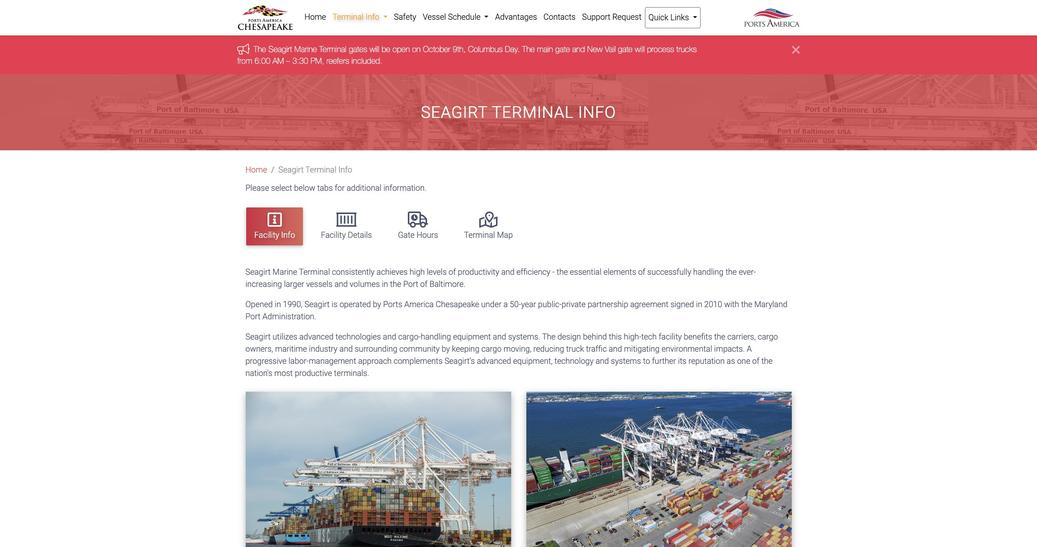 Task type: locate. For each thing, give the bounding box(es) containing it.
approach
[[358, 357, 392, 367]]

cargo
[[758, 333, 778, 342], [481, 345, 502, 354]]

1 horizontal spatial advanced
[[477, 357, 511, 367]]

home up please
[[246, 165, 267, 175]]

info
[[366, 12, 379, 22], [578, 103, 616, 122], [338, 165, 352, 175], [281, 230, 295, 240]]

advanced up industry
[[299, 333, 334, 342]]

new
[[587, 45, 603, 54]]

1 gate from the left
[[555, 45, 570, 54]]

bullhorn image
[[237, 43, 254, 55]]

1 facility from the left
[[254, 230, 279, 240]]

public-
[[538, 300, 562, 310]]

3:30
[[293, 56, 308, 65]]

tab list
[[241, 203, 800, 250]]

reducing
[[533, 345, 564, 354]]

in left '2010'
[[696, 300, 702, 310]]

in down achieves
[[382, 280, 388, 290]]

baltimore.
[[430, 280, 466, 290]]

cargo right carriers,
[[758, 333, 778, 342]]

will left be
[[370, 45, 379, 54]]

signed
[[671, 300, 694, 310]]

the
[[557, 268, 568, 277], [726, 268, 737, 277], [390, 280, 401, 290], [741, 300, 753, 310], [714, 333, 726, 342], [762, 357, 773, 367]]

terminal map
[[464, 230, 513, 240]]

by inside the seagirt utilizes advanced technologies and cargo-handling equipment and systems. the design behind this high-tech facility benefits the carriers, cargo owners, maritime industry and surrounding community by keeping cargo moving, reducing truck traffic and mitigating environmental impacts.  a progressive labor-management approach complements seagirt's advanced equipment, technology and systems to further its reputation as one of the nation's most productive terminals.
[[442, 345, 450, 354]]

contacts link
[[540, 7, 579, 27]]

1 vertical spatial marine
[[273, 268, 297, 277]]

gate right vail
[[618, 45, 633, 54]]

the up reducing at the right of page
[[542, 333, 556, 342]]

port
[[403, 280, 418, 290], [246, 312, 261, 322]]

0 horizontal spatial seagirt terminal info
[[278, 165, 352, 175]]

0 vertical spatial handling
[[693, 268, 724, 277]]

0 vertical spatial port
[[403, 280, 418, 290]]

0 horizontal spatial gate
[[555, 45, 570, 54]]

0 vertical spatial seagirt terminal info
[[421, 103, 616, 122]]

safety
[[394, 12, 416, 22]]

achieves
[[377, 268, 408, 277]]

equipment
[[453, 333, 491, 342]]

port down high
[[403, 280, 418, 290]]

gate
[[555, 45, 570, 54], [618, 45, 633, 54]]

cargo down equipment
[[481, 345, 502, 354]]

terminals.
[[334, 369, 369, 379]]

1 vertical spatial home link
[[246, 165, 267, 175]]

further
[[652, 357, 676, 367]]

handling up "community"
[[421, 333, 451, 342]]

maryland
[[754, 300, 788, 310]]

1 horizontal spatial gate
[[618, 45, 633, 54]]

2 seagirt terminal image from the left
[[526, 392, 792, 548]]

gate hours link
[[390, 208, 446, 246]]

elements
[[604, 268, 636, 277]]

1 vertical spatial handling
[[421, 333, 451, 342]]

of right one
[[752, 357, 760, 367]]

1 vertical spatial seagirt terminal info
[[278, 165, 352, 175]]

technologies
[[336, 333, 381, 342]]

0 vertical spatial marine
[[294, 45, 317, 54]]

2 horizontal spatial the
[[542, 333, 556, 342]]

and left efficiency
[[501, 268, 515, 277]]

facility inside 'facility info' link
[[254, 230, 279, 240]]

0 horizontal spatial handling
[[421, 333, 451, 342]]

home link
[[301, 7, 329, 27], [246, 165, 267, 175]]

and down the technologies
[[340, 345, 353, 354]]

terminal
[[333, 12, 364, 22], [319, 45, 347, 54], [492, 103, 574, 122], [305, 165, 336, 175], [464, 230, 495, 240], [299, 268, 330, 277]]

terminal inside "tab list"
[[464, 230, 495, 240]]

marine up "larger"
[[273, 268, 297, 277]]

request
[[612, 12, 642, 22]]

terminal inside the seagirt marine terminal gates will be open on october 9th, columbus day. the main gate and new vail gate will process trucks from 6:00 am – 3:30 pm, reefers included.
[[319, 45, 347, 54]]

tech
[[641, 333, 657, 342]]

handling inside the seagirt utilizes advanced technologies and cargo-handling equipment and systems. the design behind this high-tech facility benefits the carriers, cargo owners, maritime industry and surrounding community by keeping cargo moving, reducing truck traffic and mitigating environmental impacts.  a progressive labor-management approach complements seagirt's advanced equipment, technology and systems to further its reputation as one of the nation's most productive terminals.
[[421, 333, 451, 342]]

in left 1990,
[[275, 300, 281, 310]]

tab panel containing seagirt marine terminal consistently achieves high levels of productivity and efficiency - the essential elements of successfully handling the ever- increasing larger vessels and volumes in the port of baltimore.
[[238, 267, 799, 548]]

the up impacts.
[[714, 333, 726, 342]]

consistently
[[332, 268, 375, 277]]

advanced
[[299, 333, 334, 342], [477, 357, 511, 367]]

home link up please
[[246, 165, 267, 175]]

facility info link
[[246, 208, 303, 246]]

increasing
[[246, 280, 282, 290]]

1 horizontal spatial by
[[442, 345, 450, 354]]

by
[[373, 300, 381, 310], [442, 345, 450, 354]]

1 horizontal spatial home link
[[301, 7, 329, 27]]

facility inside facility details link
[[321, 230, 346, 240]]

0 vertical spatial advanced
[[299, 333, 334, 342]]

of right the elements
[[638, 268, 645, 277]]

by up seagirt's
[[442, 345, 450, 354]]

0 horizontal spatial facility
[[254, 230, 279, 240]]

gate right main
[[555, 45, 570, 54]]

0 horizontal spatial seagirt terminal image
[[246, 392, 511, 548]]

high-
[[624, 333, 641, 342]]

hours
[[417, 230, 438, 240]]

0 horizontal spatial by
[[373, 300, 381, 310]]

productivity
[[458, 268, 499, 277]]

facility left details at left
[[321, 230, 346, 240]]

advanced down the moving,
[[477, 357, 511, 367]]

essential
[[570, 268, 602, 277]]

0 horizontal spatial home link
[[246, 165, 267, 175]]

marine up 3:30
[[294, 45, 317, 54]]

of
[[449, 268, 456, 277], [638, 268, 645, 277], [420, 280, 428, 290], [752, 357, 760, 367]]

0 horizontal spatial port
[[246, 312, 261, 322]]

america
[[404, 300, 434, 310]]

1 horizontal spatial seagirt terminal image
[[526, 392, 792, 548]]

nation's
[[246, 369, 272, 379]]

moving,
[[504, 345, 532, 354]]

from
[[237, 56, 252, 65]]

handling up '2010'
[[693, 268, 724, 277]]

reefers
[[326, 56, 349, 65]]

marine
[[294, 45, 317, 54], [273, 268, 297, 277]]

-
[[552, 268, 555, 277]]

seagirt inside seagirt marine terminal consistently achieves high levels of productivity and efficiency - the essential elements of successfully handling the ever- increasing larger vessels and volumes in the port of baltimore.
[[246, 268, 271, 277]]

benefits
[[684, 333, 712, 342]]

the right day.
[[522, 45, 535, 54]]

the up 6:00
[[254, 45, 266, 54]]

50-
[[510, 300, 521, 310]]

home link left terminal info
[[301, 7, 329, 27]]

day.
[[505, 45, 520, 54]]

0 horizontal spatial will
[[370, 45, 379, 54]]

marine inside seagirt marine terminal consistently achieves high levels of productivity and efficiency - the essential elements of successfully handling the ever- increasing larger vessels and volumes in the port of baltimore.
[[273, 268, 297, 277]]

the right one
[[762, 357, 773, 367]]

1 vertical spatial by
[[442, 345, 450, 354]]

and left new
[[572, 45, 585, 54]]

mitigating
[[624, 345, 660, 354]]

larger
[[284, 280, 304, 290]]

1 horizontal spatial home
[[304, 12, 326, 22]]

will left process
[[635, 45, 645, 54]]

1 horizontal spatial will
[[635, 45, 645, 54]]

complements
[[394, 357, 443, 367]]

most
[[274, 369, 293, 379]]

support
[[582, 12, 610, 22]]

0 vertical spatial cargo
[[758, 333, 778, 342]]

be
[[382, 45, 390, 54]]

tab list containing facility info
[[241, 203, 800, 250]]

systems.
[[508, 333, 540, 342]]

0 vertical spatial by
[[373, 300, 381, 310]]

0 horizontal spatial in
[[275, 300, 281, 310]]

open
[[393, 45, 410, 54]]

1 vertical spatial port
[[246, 312, 261, 322]]

and up the moving,
[[493, 333, 506, 342]]

trucks
[[676, 45, 697, 54]]

2 will from the left
[[635, 45, 645, 54]]

1 vertical spatial home
[[246, 165, 267, 175]]

included.
[[352, 56, 382, 65]]

1 horizontal spatial facility
[[321, 230, 346, 240]]

design
[[558, 333, 581, 342]]

information.
[[383, 184, 427, 193]]

behind
[[583, 333, 607, 342]]

the inside opened in 1990, seagirt is operated by ports america chesapeake under a 50-year public-private partnership agreement signed in 2010 with the maryland port administration.
[[741, 300, 753, 310]]

1 horizontal spatial port
[[403, 280, 418, 290]]

will
[[370, 45, 379, 54], [635, 45, 645, 54]]

tabs
[[317, 184, 333, 193]]

please
[[246, 184, 269, 193]]

opened
[[246, 300, 273, 310]]

2 facility from the left
[[321, 230, 346, 240]]

tab panel
[[238, 267, 799, 548]]

1 horizontal spatial handling
[[693, 268, 724, 277]]

home for home link to the top
[[304, 12, 326, 22]]

port inside opened in 1990, seagirt is operated by ports america chesapeake under a 50-year public-private partnership agreement signed in 2010 with the maryland port administration.
[[246, 312, 261, 322]]

the left ever-
[[726, 268, 737, 277]]

in
[[382, 280, 388, 290], [275, 300, 281, 310], [696, 300, 702, 310]]

port down opened
[[246, 312, 261, 322]]

1 horizontal spatial seagirt terminal info
[[421, 103, 616, 122]]

1 horizontal spatial cargo
[[758, 333, 778, 342]]

0 horizontal spatial the
[[254, 45, 266, 54]]

the
[[254, 45, 266, 54], [522, 45, 535, 54], [542, 333, 556, 342]]

1 horizontal spatial in
[[382, 280, 388, 290]]

in inside seagirt marine terminal consistently achieves high levels of productivity and efficiency - the essential elements of successfully handling the ever- increasing larger vessels and volumes in the port of baltimore.
[[382, 280, 388, 290]]

home left terminal info
[[304, 12, 326, 22]]

contacts
[[544, 12, 576, 22]]

1 vertical spatial cargo
[[481, 345, 502, 354]]

facility for facility details
[[321, 230, 346, 240]]

2 horizontal spatial in
[[696, 300, 702, 310]]

seagirt inside opened in 1990, seagirt is operated by ports america chesapeake under a 50-year public-private partnership agreement signed in 2010 with the maryland port administration.
[[305, 300, 330, 310]]

systems
[[611, 357, 641, 367]]

seagirt terminal image
[[246, 392, 511, 548], [526, 392, 792, 548]]

below
[[294, 184, 315, 193]]

facility down please
[[254, 230, 279, 240]]

traffic
[[586, 345, 607, 354]]

0 horizontal spatial home
[[246, 165, 267, 175]]

quick links link
[[645, 7, 701, 28]]

the right with
[[741, 300, 753, 310]]

1 horizontal spatial the
[[522, 45, 535, 54]]

0 vertical spatial home
[[304, 12, 326, 22]]

operated
[[340, 300, 371, 310]]

chesapeake
[[436, 300, 479, 310]]

and down this
[[609, 345, 622, 354]]

by left ports
[[373, 300, 381, 310]]



Task type: vqa. For each thing, say whether or not it's contained in the screenshot.
PM,
yes



Task type: describe. For each thing, give the bounding box(es) containing it.
surrounding
[[355, 345, 397, 354]]

the seagirt marine terminal gates will be open on october 9th, columbus day. the main gate and new vail gate will process trucks from 6:00 am – 3:30 pm, reefers included. link
[[237, 45, 697, 65]]

carriers,
[[728, 333, 756, 342]]

support request
[[582, 12, 642, 22]]

reputation
[[689, 357, 725, 367]]

and down "traffic"
[[596, 357, 609, 367]]

technology
[[555, 357, 594, 367]]

columbus
[[468, 45, 503, 54]]

impacts.
[[714, 345, 745, 354]]

private
[[562, 300, 586, 310]]

process
[[647, 45, 674, 54]]

gate
[[398, 230, 415, 240]]

facility details
[[321, 230, 372, 240]]

volumes
[[350, 280, 380, 290]]

advantages
[[495, 12, 537, 22]]

select
[[271, 184, 292, 193]]

am
[[273, 56, 284, 65]]

partnership
[[588, 300, 628, 310]]

community
[[399, 345, 440, 354]]

0 vertical spatial home link
[[301, 7, 329, 27]]

quick
[[649, 13, 669, 22]]

the seagirt marine terminal gates will be open on october 9th, columbus day. the main gate and new vail gate will process trucks from 6:00 am – 3:30 pm, reefers included. alert
[[0, 36, 1037, 75]]

one
[[737, 357, 750, 367]]

facility details link
[[313, 208, 380, 246]]

marine inside the seagirt marine terminal gates will be open on october 9th, columbus day. the main gate and new vail gate will process trucks from 6:00 am – 3:30 pm, reefers included.
[[294, 45, 317, 54]]

links
[[671, 13, 689, 22]]

1990,
[[283, 300, 303, 310]]

successfully
[[647, 268, 691, 277]]

vessel
[[423, 12, 446, 22]]

a
[[747, 345, 752, 354]]

opened in 1990, seagirt is operated by ports america chesapeake under a 50-year public-private partnership agreement signed in 2010 with the maryland port administration.
[[246, 300, 788, 322]]

industry
[[309, 345, 338, 354]]

home for the leftmost home link
[[246, 165, 267, 175]]

its
[[678, 357, 687, 367]]

with
[[724, 300, 739, 310]]

1 seagirt terminal image from the left
[[246, 392, 511, 548]]

additional
[[347, 184, 381, 193]]

schedule
[[448, 12, 481, 22]]

productive
[[295, 369, 332, 379]]

terminal info link
[[329, 7, 391, 27]]

and down consistently
[[335, 280, 348, 290]]

high
[[410, 268, 425, 277]]

port inside seagirt marine terminal consistently achieves high levels of productivity and efficiency - the essential elements of successfully handling the ever- increasing larger vessels and volumes in the port of baltimore.
[[403, 280, 418, 290]]

the inside the seagirt utilizes advanced technologies and cargo-handling equipment and systems. the design behind this high-tech facility benefits the carriers, cargo owners, maritime industry and surrounding community by keeping cargo moving, reducing truck traffic and mitigating environmental impacts.  a progressive labor-management approach complements seagirt's advanced equipment, technology and systems to further its reputation as one of the nation's most productive terminals.
[[542, 333, 556, 342]]

of down high
[[420, 280, 428, 290]]

seagirt's
[[445, 357, 475, 367]]

the right -
[[557, 268, 568, 277]]

is
[[332, 300, 338, 310]]

ever-
[[739, 268, 756, 277]]

the down achieves
[[390, 280, 401, 290]]

map
[[497, 230, 513, 240]]

by inside opened in 1990, seagirt is operated by ports america chesapeake under a 50-year public-private partnership agreement signed in 2010 with the maryland port administration.
[[373, 300, 381, 310]]

9th,
[[453, 45, 466, 54]]

october
[[423, 45, 450, 54]]

handling inside seagirt marine terminal consistently achieves high levels of productivity and efficiency - the essential elements of successfully handling the ever- increasing larger vessels and volumes in the port of baltimore.
[[693, 268, 724, 277]]

2010
[[704, 300, 722, 310]]

terminal info
[[333, 12, 381, 22]]

utilizes
[[273, 333, 297, 342]]

main
[[537, 45, 553, 54]]

facility for facility info
[[254, 230, 279, 240]]

of up baltimore.
[[449, 268, 456, 277]]

vessel schedule link
[[420, 7, 492, 27]]

1 vertical spatial advanced
[[477, 357, 511, 367]]

gate hours
[[398, 230, 438, 240]]

1 will from the left
[[370, 45, 379, 54]]

0 horizontal spatial cargo
[[481, 345, 502, 354]]

agreement
[[630, 300, 669, 310]]

to
[[643, 357, 650, 367]]

seagirt inside the seagirt utilizes advanced technologies and cargo-handling equipment and systems. the design behind this high-tech facility benefits the carriers, cargo owners, maritime industry and surrounding community by keeping cargo moving, reducing truck traffic and mitigating environmental impacts.  a progressive labor-management approach complements seagirt's advanced equipment, technology and systems to further its reputation as one of the nation's most productive terminals.
[[246, 333, 271, 342]]

0 horizontal spatial advanced
[[299, 333, 334, 342]]

seagirt inside the seagirt marine terminal gates will be open on october 9th, columbus day. the main gate and new vail gate will process trucks from 6:00 am – 3:30 pm, reefers included.
[[268, 45, 292, 54]]

safety link
[[391, 7, 420, 27]]

levels
[[427, 268, 447, 277]]

pm,
[[311, 56, 324, 65]]

vessel schedule
[[423, 12, 483, 22]]

2 gate from the left
[[618, 45, 633, 54]]

ports
[[383, 300, 402, 310]]

support request link
[[579, 7, 645, 27]]

terminal inside seagirt marine terminal consistently achieves high levels of productivity and efficiency - the essential elements of successfully handling the ever- increasing larger vessels and volumes in the port of baltimore.
[[299, 268, 330, 277]]

advantages link
[[492, 7, 540, 27]]

equipment,
[[513, 357, 553, 367]]

and up surrounding at the bottom of page
[[383, 333, 396, 342]]

–
[[286, 56, 290, 65]]

maritime
[[275, 345, 307, 354]]

of inside the seagirt utilizes advanced technologies and cargo-handling equipment and systems. the design behind this high-tech facility benefits the carriers, cargo owners, maritime industry and surrounding community by keeping cargo moving, reducing truck traffic and mitigating environmental impacts.  a progressive labor-management approach complements seagirt's advanced equipment, technology and systems to further its reputation as one of the nation's most productive terminals.
[[752, 357, 760, 367]]

progressive
[[246, 357, 287, 367]]

management
[[309, 357, 356, 367]]

truck
[[566, 345, 584, 354]]

and inside the seagirt marine terminal gates will be open on october 9th, columbus day. the main gate and new vail gate will process trucks from 6:00 am – 3:30 pm, reefers included.
[[572, 45, 585, 54]]

under
[[481, 300, 502, 310]]

close image
[[792, 44, 800, 56]]

vail
[[605, 45, 616, 54]]

for
[[335, 184, 345, 193]]

administration.
[[262, 312, 316, 322]]

on
[[412, 45, 421, 54]]

as
[[727, 357, 735, 367]]

owners,
[[246, 345, 273, 354]]

gates
[[349, 45, 367, 54]]

keeping
[[452, 345, 479, 354]]



